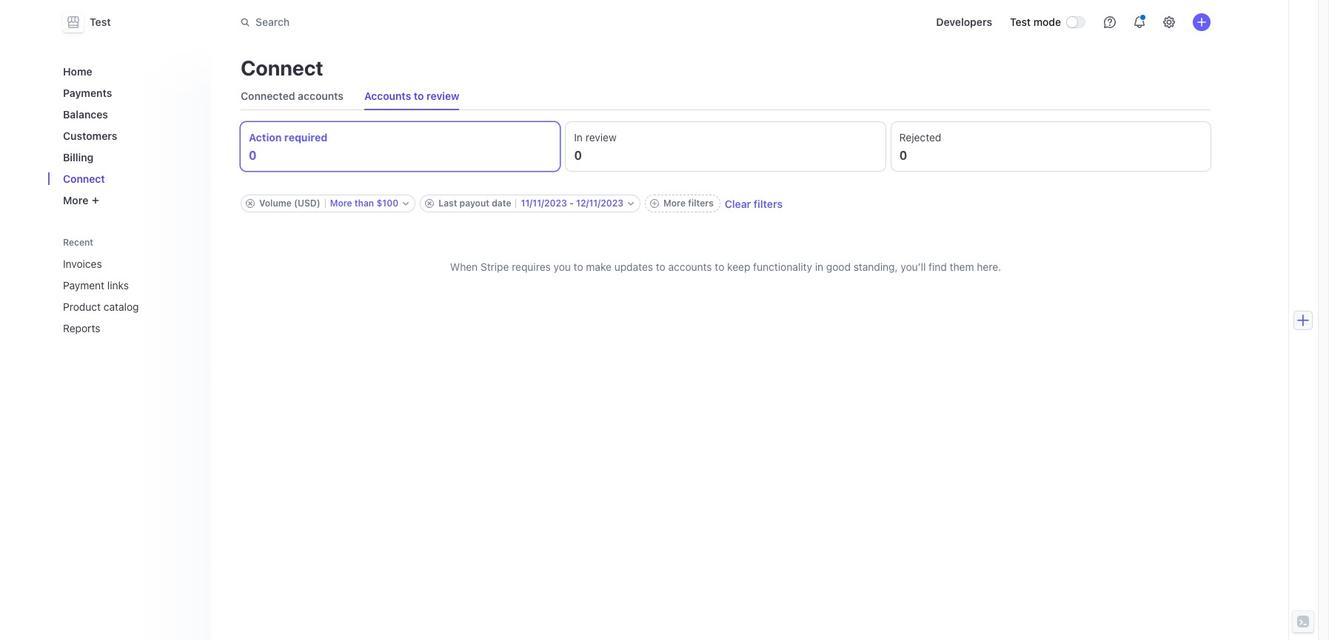 Task type: describe. For each thing, give the bounding box(es) containing it.
rejected 0
[[899, 131, 941, 162]]

last payout date
[[438, 198, 511, 209]]

balances link
[[57, 102, 199, 127]]

accounts to review link
[[358, 86, 465, 107]]

to right the you
[[574, 261, 583, 273]]

when stripe requires you to make updates to accounts to keep functionality in good standing, you'll find them here.
[[450, 261, 1001, 273]]

reports
[[63, 322, 100, 335]]

12/11/2023
[[576, 198, 623, 209]]

payments link
[[57, 81, 199, 105]]

pin to navigation image for reports
[[186, 322, 198, 334]]

developers
[[936, 16, 992, 28]]

billing link
[[57, 145, 199, 170]]

links
[[107, 279, 129, 292]]

0 for in review 0
[[574, 149, 582, 162]]

accounts inside tab list
[[298, 90, 344, 102]]

edit volume (usd) image
[[403, 201, 409, 207]]

core navigation links element
[[57, 59, 199, 212]]

good
[[826, 261, 851, 273]]

1 vertical spatial accounts
[[668, 261, 712, 273]]

payments
[[63, 87, 112, 99]]

volume
[[259, 198, 292, 209]]

-
[[569, 198, 574, 209]]

clear filters button
[[725, 197, 783, 210]]

you'll
[[901, 261, 926, 273]]

search
[[255, 16, 290, 28]]

payment links link
[[57, 273, 178, 298]]

help image
[[1104, 16, 1116, 28]]

settings image
[[1163, 16, 1175, 28]]

requires
[[512, 261, 551, 273]]

tab list containing connected accounts
[[235, 83, 1211, 110]]

$100
[[376, 198, 398, 209]]

add more filters image
[[650, 199, 659, 208]]

action required 0
[[249, 131, 328, 162]]

balances
[[63, 108, 108, 121]]

billing
[[63, 151, 94, 164]]

tab list containing 0
[[241, 122, 1211, 171]]

product
[[63, 301, 101, 313]]

11/11/2023 - 12/11/2023
[[521, 198, 623, 209]]

home link
[[57, 59, 199, 84]]

mode
[[1033, 16, 1061, 28]]

customers
[[63, 130, 117, 142]]

Search search field
[[232, 9, 649, 36]]

test button
[[63, 12, 126, 33]]

required
[[284, 131, 328, 144]]

more button
[[57, 188, 199, 212]]

accounts to review
[[364, 90, 459, 102]]

invoices link
[[57, 252, 178, 276]]

payout
[[459, 198, 489, 209]]

recent
[[63, 237, 93, 248]]

clear filters
[[725, 197, 783, 210]]

action
[[249, 131, 282, 144]]

rejected
[[899, 131, 941, 144]]

more filters
[[663, 198, 714, 209]]

recent element
[[48, 252, 211, 341]]

make
[[586, 261, 612, 273]]

them
[[950, 261, 974, 273]]

developers link
[[930, 10, 998, 34]]

0 for action required 0
[[249, 149, 257, 162]]

in
[[574, 131, 583, 144]]

remove last payout date image
[[425, 199, 434, 208]]

test for test mode
[[1010, 16, 1031, 28]]

here.
[[977, 261, 1001, 273]]

remove volume (usd) image
[[246, 199, 255, 208]]

test mode
[[1010, 16, 1061, 28]]

updates
[[614, 261, 653, 273]]

connected
[[241, 90, 295, 102]]

customers link
[[57, 124, 199, 148]]

when
[[450, 261, 478, 273]]

functionality
[[753, 261, 812, 273]]

last
[[438, 198, 457, 209]]

more for more
[[63, 194, 88, 207]]

reports link
[[57, 316, 178, 341]]

filters for more filters
[[688, 198, 714, 209]]

test for test
[[90, 16, 111, 28]]

more than $100
[[330, 198, 398, 209]]

more for more filters
[[663, 198, 686, 209]]



Task type: vqa. For each thing, say whether or not it's contained in the screenshot.
Clear filters toolbar
yes



Task type: locate. For each thing, give the bounding box(es) containing it.
0 vertical spatial accounts
[[298, 90, 344, 102]]

pin to navigation image for payment links
[[186, 280, 198, 291]]

2 test from the left
[[1010, 16, 1031, 28]]

1 horizontal spatial accounts
[[668, 261, 712, 273]]

connect link
[[57, 167, 199, 191]]

2 0 from the left
[[574, 149, 582, 162]]

0 horizontal spatial 0
[[249, 149, 257, 162]]

2 horizontal spatial more
[[663, 198, 686, 209]]

tab list
[[235, 83, 1211, 110], [241, 122, 1211, 171]]

payment links
[[63, 279, 129, 292]]

0
[[249, 149, 257, 162], [574, 149, 582, 162], [899, 149, 907, 162]]

0 down action
[[249, 149, 257, 162]]

to inside tab list
[[414, 90, 424, 102]]

in
[[815, 261, 823, 273]]

notifications image
[[1134, 16, 1145, 28]]

clear history image
[[186, 238, 195, 247]]

0 horizontal spatial connect
[[63, 173, 105, 185]]

0 inside the in review 0
[[574, 149, 582, 162]]

home
[[63, 65, 92, 78]]

review
[[427, 90, 459, 102], [585, 131, 617, 144]]

invoices
[[63, 258, 102, 270]]

standing,
[[853, 261, 898, 273]]

clear
[[725, 197, 751, 210]]

test left mode
[[1010, 16, 1031, 28]]

connect down billing
[[63, 173, 105, 185]]

volume (usd)
[[259, 198, 320, 209]]

3 pin to navigation image from the top
[[186, 301, 198, 313]]

1 horizontal spatial test
[[1010, 16, 1031, 28]]

connect
[[241, 56, 323, 80], [63, 173, 105, 185]]

1 0 from the left
[[249, 149, 257, 162]]

pin to navigation image for product catalog
[[186, 301, 198, 313]]

product catalog
[[63, 301, 139, 313]]

0 down in
[[574, 149, 582, 162]]

test inside button
[[90, 16, 111, 28]]

in review 0
[[574, 131, 617, 162]]

0 horizontal spatial review
[[427, 90, 459, 102]]

1 horizontal spatial review
[[585, 131, 617, 144]]

1 horizontal spatial more
[[330, 198, 352, 209]]

0 horizontal spatial filters
[[688, 198, 714, 209]]

find
[[929, 261, 947, 273]]

4 pin to navigation image from the top
[[186, 322, 198, 334]]

2 horizontal spatial 0
[[899, 149, 907, 162]]

payment
[[63, 279, 104, 292]]

2 pin to navigation image from the top
[[186, 280, 198, 291]]

test up home
[[90, 16, 111, 28]]

stripe
[[480, 261, 509, 273]]

catalog
[[104, 301, 139, 313]]

review right in
[[585, 131, 617, 144]]

Search text field
[[232, 9, 649, 36]]

review right accounts
[[427, 90, 459, 102]]

more up recent
[[63, 194, 88, 207]]

clear filters toolbar
[[241, 195, 1211, 212]]

0 down rejected
[[899, 149, 907, 162]]

0 horizontal spatial more
[[63, 194, 88, 207]]

recent navigation links element
[[48, 230, 211, 341]]

test
[[90, 16, 111, 28], [1010, 16, 1031, 28]]

edit last payout date image
[[628, 201, 634, 207]]

0 inside rejected 0
[[899, 149, 907, 162]]

filters for clear filters
[[754, 197, 783, 210]]

1 vertical spatial review
[[585, 131, 617, 144]]

1 horizontal spatial filters
[[754, 197, 783, 210]]

pin to navigation image
[[186, 258, 198, 270], [186, 280, 198, 291], [186, 301, 198, 313], [186, 322, 198, 334]]

accounts
[[364, 90, 411, 102]]

1 pin to navigation image from the top
[[186, 258, 198, 270]]

3 0 from the left
[[899, 149, 907, 162]]

0 vertical spatial connect
[[241, 56, 323, 80]]

0 vertical spatial review
[[427, 90, 459, 102]]

you
[[553, 261, 571, 273]]

11/11/2023
[[521, 198, 567, 209]]

more right add more filters image
[[663, 198, 686, 209]]

more inside button
[[63, 194, 88, 207]]

(usd)
[[294, 198, 320, 209]]

more
[[63, 194, 88, 207], [330, 198, 352, 209], [663, 198, 686, 209]]

accounts up required
[[298, 90, 344, 102]]

accounts left 'keep'
[[668, 261, 712, 273]]

to left 'keep'
[[715, 261, 724, 273]]

to
[[414, 90, 424, 102], [574, 261, 583, 273], [656, 261, 665, 273], [715, 261, 724, 273]]

filters
[[754, 197, 783, 210], [688, 198, 714, 209]]

0 horizontal spatial test
[[90, 16, 111, 28]]

0 vertical spatial tab list
[[235, 83, 1211, 110]]

more left than
[[330, 198, 352, 209]]

1 test from the left
[[90, 16, 111, 28]]

keep
[[727, 261, 750, 273]]

connect inside core navigation links element
[[63, 173, 105, 185]]

1 vertical spatial tab list
[[241, 122, 1211, 171]]

than
[[355, 198, 374, 209]]

connected accounts
[[241, 90, 344, 102]]

to right updates
[[656, 261, 665, 273]]

filters right clear
[[754, 197, 783, 210]]

0 horizontal spatial accounts
[[298, 90, 344, 102]]

1 horizontal spatial connect
[[241, 56, 323, 80]]

1 vertical spatial connect
[[63, 173, 105, 185]]

to right accounts
[[414, 90, 424, 102]]

more for more than $100
[[330, 198, 352, 209]]

product catalog link
[[57, 295, 178, 319]]

connected accounts link
[[235, 86, 349, 107]]

0 inside action required 0
[[249, 149, 257, 162]]

connect up connected accounts
[[241, 56, 323, 80]]

review inside the in review 0
[[585, 131, 617, 144]]

pin to navigation image for invoices
[[186, 258, 198, 270]]

accounts
[[298, 90, 344, 102], [668, 261, 712, 273]]

filters left clear
[[688, 198, 714, 209]]

1 horizontal spatial 0
[[574, 149, 582, 162]]

date
[[492, 198, 511, 209]]



